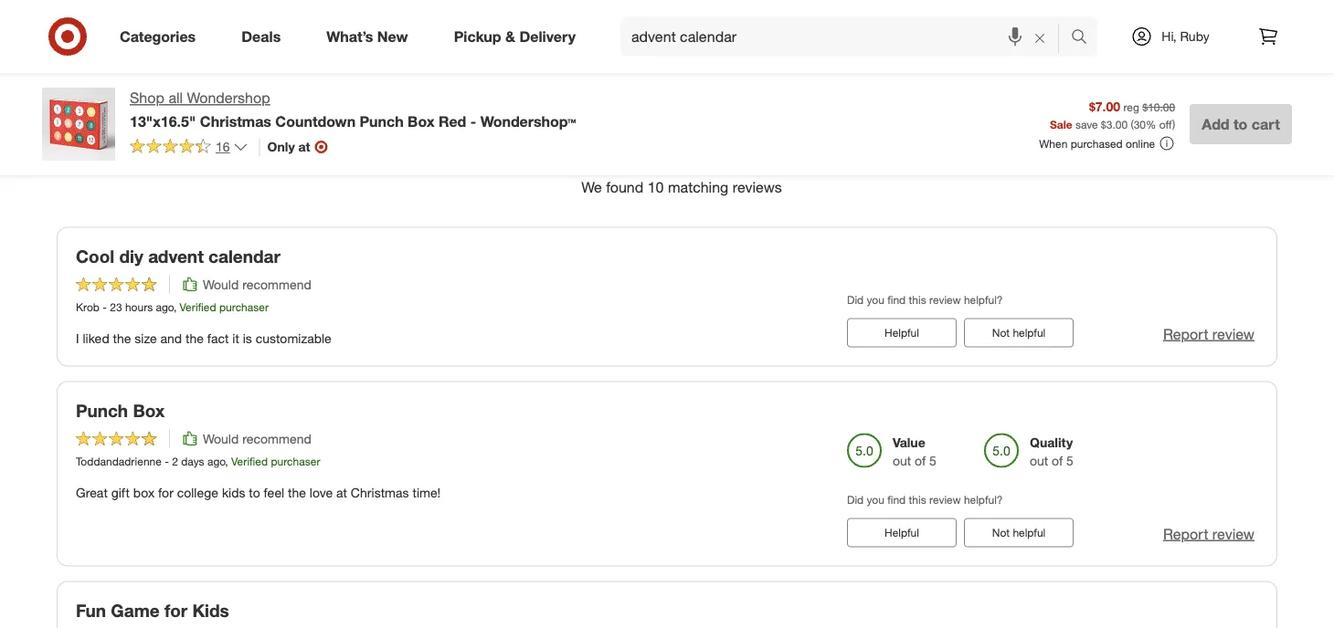Task type: describe. For each thing, give the bounding box(es) containing it.
0 horizontal spatial the
[[113, 331, 131, 347]]

krob - 23 hours ago , verified purchaser
[[76, 300, 269, 314]]

- for punch box
[[165, 455, 169, 468]]

krob
[[76, 300, 100, 314]]

customizable
[[256, 331, 332, 347]]

not helpful button for would recommend
[[964, 319, 1074, 348]]

countdown
[[275, 112, 356, 130]]

%
[[1146, 117, 1157, 131]]

a
[[661, 32, 667, 45]]

out for value out of 5
[[893, 453, 911, 469]]

hours
[[125, 300, 153, 314]]

write a review
[[630, 32, 704, 45]]

helpful? for out of 5
[[964, 493, 1003, 507]]

With photos checkbox
[[1131, 97, 1150, 115]]

time!
[[413, 485, 441, 501]]

toddandadrienne - 2 days ago , verified purchaser
[[76, 455, 320, 468]]

1 vertical spatial box
[[133, 401, 165, 422]]

report review button for would recommend
[[1163, 324, 1255, 345]]

1 horizontal spatial the
[[186, 331, 204, 347]]

diy
[[119, 247, 143, 268]]

it
[[232, 331, 239, 347]]

did you find this review helpful? for would recommend
[[847, 293, 1003, 307]]

toddandadrienne
[[76, 455, 162, 468]]

ago for diy
[[156, 300, 174, 314]]

not for out of 5
[[992, 526, 1010, 540]]

would recommend for punch box
[[203, 431, 312, 447]]

found
[[606, 179, 644, 196]]

i liked the size and the fact it is customizable
[[76, 331, 332, 347]]

we
[[581, 179, 602, 196]]

this for would recommend
[[909, 293, 927, 307]]

16
[[216, 139, 230, 155]]

deals
[[242, 27, 281, 45]]

you for out of 5
[[867, 493, 885, 507]]

game
[[111, 601, 160, 622]]

christmas inside shop all wondershop 13"x16.5" christmas countdown punch box red - wondershop™
[[200, 112, 271, 130]]

helpful for would recommend
[[1013, 326, 1046, 340]]

wondershop™
[[481, 112, 576, 130]]

verified purchases
[[1157, 121, 1278, 139]]

verified for punch box
[[231, 455, 268, 468]]

calendar
[[208, 247, 281, 268]]

quality out of 5
[[1030, 434, 1074, 469]]

helpful for out of 5
[[885, 526, 919, 540]]

not helpful for would recommend
[[992, 326, 1046, 340]]

purchased
[[1071, 137, 1123, 150]]

box
[[133, 485, 155, 501]]

pickup
[[454, 27, 501, 45]]

1 vertical spatial punch
[[76, 401, 128, 422]]

2 horizontal spatial the
[[288, 485, 306, 501]]

report for would recommend
[[1163, 325, 1209, 343]]

delivery
[[520, 27, 576, 45]]

kids
[[222, 485, 245, 501]]

1 horizontal spatial christmas
[[351, 485, 409, 501]]

value
[[893, 434, 926, 450]]

off
[[1160, 117, 1173, 131]]

great gift box for college kids to feel the love at christmas time!
[[76, 485, 441, 501]]

cart
[[1252, 115, 1281, 133]]

shop all wondershop 13"x16.5" christmas countdown punch box red - wondershop™
[[130, 89, 576, 130]]

purchases
[[1210, 121, 1278, 139]]

, for box
[[225, 455, 228, 468]]

write a review button
[[622, 24, 712, 53]]

advent
[[148, 247, 204, 268]]

reg
[[1124, 100, 1140, 114]]

deals link
[[226, 16, 304, 57]]

fact
[[207, 331, 229, 347]]

hi,
[[1162, 28, 1177, 44]]

with photos
[[1157, 97, 1236, 114]]

write
[[630, 32, 658, 45]]

college
[[177, 485, 218, 501]]

would for cool diy advent calendar
[[203, 276, 239, 292]]

what's new link
[[311, 16, 431, 57]]

not helpful for out of 5
[[992, 526, 1046, 540]]

did you find this review helpful? for out of 5
[[847, 493, 1003, 507]]

gift
[[111, 485, 130, 501]]

categories
[[120, 27, 196, 45]]

online
[[1126, 137, 1156, 150]]

what's
[[327, 27, 373, 45]]

- inside shop all wondershop 13"x16.5" christmas countdown punch box red - wondershop™
[[471, 112, 477, 130]]

&
[[505, 27, 515, 45]]

$7.00
[[1089, 98, 1121, 114]]

categories link
[[104, 16, 219, 57]]

helpful button for would recommend
[[847, 319, 957, 348]]

not for would recommend
[[992, 326, 1010, 340]]

of for value
[[915, 453, 926, 469]]

photos
[[1190, 97, 1236, 114]]

$10.00
[[1143, 100, 1176, 114]]

report for out of 5
[[1163, 526, 1209, 543]]

5 for quality out of 5
[[1067, 453, 1074, 469]]

add to cart
[[1202, 115, 1281, 133]]

cool diy advent calendar
[[76, 247, 281, 268]]

would recommend for cool diy advent calendar
[[203, 276, 312, 292]]

1 vertical spatial to
[[249, 485, 260, 501]]

add to cart button
[[1190, 104, 1292, 144]]

fun
[[76, 601, 106, 622]]

find for would recommend
[[888, 293, 906, 307]]

what's new
[[327, 27, 408, 45]]

great
[[76, 485, 108, 501]]



Task type: locate. For each thing, give the bounding box(es) containing it.
report review for out of 5
[[1163, 526, 1255, 543]]

0 vertical spatial find
[[888, 293, 906, 307]]

when purchased online
[[1039, 137, 1156, 150]]

0 vertical spatial report review button
[[1163, 324, 1255, 345]]

report review
[[1163, 325, 1255, 343], [1163, 526, 1255, 543]]

0 horizontal spatial at
[[298, 139, 310, 155]]

0 vertical spatial at
[[298, 139, 310, 155]]

sale
[[1050, 117, 1073, 131]]

christmas left time!
[[351, 485, 409, 501]]

2 helpful from the top
[[1013, 526, 1046, 540]]

0 vertical spatial helpful
[[1013, 326, 1046, 340]]

helpful button
[[847, 319, 957, 348], [847, 519, 957, 548]]

5 inside value out of 5
[[930, 453, 937, 469]]

search
[[1063, 29, 1107, 47]]

0 horizontal spatial verified
[[180, 300, 216, 314]]

purchaser for cool diy advent calendar
[[219, 300, 269, 314]]

the left size
[[113, 331, 131, 347]]

wondershop
[[187, 89, 270, 107]]

1 you from the top
[[867, 293, 885, 307]]

helpful
[[1013, 326, 1046, 340], [1013, 526, 1046, 540]]

1 report review from the top
[[1163, 325, 1255, 343]]

save
[[1076, 117, 1098, 131]]

punch inside shop all wondershop 13"x16.5" christmas countdown punch box red - wondershop™
[[360, 112, 404, 130]]

, up and
[[174, 300, 177, 314]]

0 vertical spatial report
[[1163, 325, 1209, 343]]

1 vertical spatial report review
[[1163, 526, 1255, 543]]

2 report review from the top
[[1163, 526, 1255, 543]]

1 vertical spatial -
[[103, 300, 107, 314]]

0 vertical spatial to
[[1234, 115, 1248, 133]]

would for punch box
[[203, 431, 239, 447]]

0 vertical spatial not
[[992, 326, 1010, 340]]

pickup & delivery
[[454, 27, 576, 45]]

0 horizontal spatial out
[[893, 453, 911, 469]]

1 vertical spatial ,
[[225, 455, 228, 468]]

1 horizontal spatial 5
[[1067, 453, 1074, 469]]

hi, ruby
[[1162, 28, 1210, 44]]

1 did you find this review helpful? from the top
[[847, 293, 1003, 307]]

this for out of 5
[[909, 493, 927, 507]]

1 vertical spatial report
[[1163, 526, 1209, 543]]

1 helpful? from the top
[[964, 293, 1003, 307]]

1 vertical spatial did you find this review helpful?
[[847, 493, 1003, 507]]

i
[[76, 331, 79, 347]]

verified for cool diy advent calendar
[[180, 300, 216, 314]]

punch
[[360, 112, 404, 130], [76, 401, 128, 422]]

report
[[1163, 325, 1209, 343], [1163, 526, 1209, 543]]

0 vertical spatial ,
[[174, 300, 177, 314]]

13"x16.5"
[[130, 112, 196, 130]]

for left kids
[[165, 601, 187, 622]]

christmas
[[200, 112, 271, 130], [351, 485, 409, 501]]

recommend down calendar
[[242, 276, 312, 292]]

report review button for out of 5
[[1163, 524, 1255, 545]]

0 vertical spatial christmas
[[200, 112, 271, 130]]

1 vertical spatial did
[[847, 493, 864, 507]]

1 recommend from the top
[[242, 276, 312, 292]]

0 vertical spatial did
[[847, 293, 864, 307]]

1 did from the top
[[847, 293, 864, 307]]

for
[[158, 485, 174, 501], [165, 601, 187, 622]]

1 horizontal spatial -
[[165, 455, 169, 468]]

3.00
[[1107, 117, 1128, 131]]

at
[[298, 139, 310, 155], [336, 485, 347, 501]]

1 vertical spatial not helpful
[[992, 526, 1046, 540]]

at right love
[[336, 485, 347, 501]]

would recommend
[[203, 276, 312, 292], [203, 431, 312, 447]]

30
[[1134, 117, 1146, 131]]

0 vertical spatial punch
[[360, 112, 404, 130]]

purchaser
[[219, 300, 269, 314], [271, 455, 320, 468]]

1 report review button from the top
[[1163, 324, 1255, 345]]

0 vertical spatial report review
[[1163, 325, 1255, 343]]

of
[[915, 453, 926, 469], [1052, 453, 1063, 469]]

2
[[172, 455, 178, 468]]

value out of 5
[[893, 434, 937, 469]]

1 5 from the left
[[930, 453, 937, 469]]

1 horizontal spatial of
[[1052, 453, 1063, 469]]

recommend for punch box
[[242, 431, 312, 447]]

add
[[1202, 115, 1230, 133]]

1 vertical spatial not
[[992, 526, 1010, 540]]

1 horizontal spatial ,
[[225, 455, 228, 468]]

punch right countdown
[[360, 112, 404, 130]]

1 vertical spatial this
[[909, 493, 927, 507]]

- for cool diy advent calendar
[[103, 300, 107, 314]]

2 would recommend from the top
[[203, 431, 312, 447]]

purchaser up feel at the left
[[271, 455, 320, 468]]

out inside quality out of 5
[[1030, 453, 1049, 469]]

not helpful button
[[964, 319, 1074, 348], [964, 519, 1074, 548]]

1 helpful button from the top
[[847, 319, 957, 348]]

1 vertical spatial find
[[888, 493, 906, 507]]

1 horizontal spatial purchaser
[[271, 455, 320, 468]]

1 horizontal spatial ago
[[207, 455, 225, 468]]

would
[[203, 276, 239, 292], [203, 431, 239, 447]]

0 vertical spatial helpful
[[885, 326, 919, 340]]

of down value
[[915, 453, 926, 469]]

report review for would recommend
[[1163, 325, 1255, 343]]

1 vertical spatial for
[[165, 601, 187, 622]]

0 vertical spatial box
[[408, 112, 435, 130]]

ago
[[156, 300, 174, 314], [207, 455, 225, 468]]

2 out from the left
[[1030, 453, 1049, 469]]

to inside button
[[1234, 115, 1248, 133]]

1 out from the left
[[893, 453, 911, 469]]

0 horizontal spatial purchaser
[[219, 300, 269, 314]]

2 report from the top
[[1163, 526, 1209, 543]]

1 would from the top
[[203, 276, 239, 292]]

2 not from the top
[[992, 526, 1010, 540]]

1 horizontal spatial verified
[[231, 455, 268, 468]]

$7.00 reg $10.00 sale save $ 3.00 ( 30 % off )
[[1050, 98, 1176, 131]]

2 did from the top
[[847, 493, 864, 507]]

verified up great gift box for college kids to feel the love at christmas time!
[[231, 455, 268, 468]]

would recommend down calendar
[[203, 276, 312, 292]]

1 vertical spatial helpful
[[885, 526, 919, 540]]

1 report from the top
[[1163, 325, 1209, 343]]

1 vertical spatial recommend
[[242, 431, 312, 447]]

2 not helpful from the top
[[992, 526, 1046, 540]]

out down quality
[[1030, 453, 1049, 469]]

$
[[1101, 117, 1107, 131]]

verified up i liked the size and the fact it is customizable
[[180, 300, 216, 314]]

ago right 'hours'
[[156, 300, 174, 314]]

)
[[1173, 117, 1176, 131]]

box left red on the top of page
[[408, 112, 435, 130]]

helpful?
[[964, 293, 1003, 307], [964, 493, 1003, 507]]

when
[[1039, 137, 1068, 150]]

of for quality
[[1052, 453, 1063, 469]]

of inside value out of 5
[[915, 453, 926, 469]]

kids
[[192, 601, 229, 622]]

1 vertical spatial christmas
[[351, 485, 409, 501]]

0 vertical spatial this
[[909, 293, 927, 307]]

What can we help you find? suggestions appear below search field
[[621, 16, 1076, 57]]

find for out of 5
[[888, 493, 906, 507]]

1 horizontal spatial out
[[1030, 453, 1049, 469]]

(
[[1131, 117, 1134, 131]]

2 5 from the left
[[1067, 453, 1074, 469]]

purchaser for punch box
[[271, 455, 320, 468]]

1 helpful from the top
[[885, 326, 919, 340]]

to right add
[[1234, 115, 1248, 133]]

to
[[1234, 115, 1248, 133], [249, 485, 260, 501]]

1 vertical spatial would
[[203, 431, 239, 447]]

2 this from the top
[[909, 493, 927, 507]]

purchaser up is
[[219, 300, 269, 314]]

out down value
[[893, 453, 911, 469]]

helpful for would recommend
[[885, 326, 919, 340]]

2 vertical spatial -
[[165, 455, 169, 468]]

only
[[267, 139, 295, 155]]

0 horizontal spatial punch
[[76, 401, 128, 422]]

of inside quality out of 5
[[1052, 453, 1063, 469]]

ago right days on the bottom of the page
[[207, 455, 225, 468]]

recommend for cool diy advent calendar
[[242, 276, 312, 292]]

reviews
[[733, 179, 782, 196]]

0 horizontal spatial of
[[915, 453, 926, 469]]

0 horizontal spatial -
[[103, 300, 107, 314]]

2 helpful from the top
[[885, 526, 919, 540]]

- left 23
[[103, 300, 107, 314]]

report review button
[[1163, 324, 1255, 345], [1163, 524, 1255, 545]]

0 vertical spatial you
[[867, 293, 885, 307]]

, up kids
[[225, 455, 228, 468]]

of down quality
[[1052, 453, 1063, 469]]

would down calendar
[[203, 276, 239, 292]]

fun game for kids
[[76, 601, 229, 622]]

out for quality out of 5
[[1030, 453, 1049, 469]]

0 vertical spatial not helpful
[[992, 326, 1046, 340]]

5 for value out of 5
[[930, 453, 937, 469]]

Verified purchases checkbox
[[1131, 121, 1150, 139]]

only at
[[267, 139, 310, 155]]

red
[[439, 112, 467, 130]]

1 horizontal spatial at
[[336, 485, 347, 501]]

box up toddandadrienne
[[133, 401, 165, 422]]

- right red on the top of page
[[471, 112, 477, 130]]

days
[[181, 455, 204, 468]]

2 not helpful button from the top
[[964, 519, 1074, 548]]

1 horizontal spatial punch
[[360, 112, 404, 130]]

feel
[[264, 485, 284, 501]]

1 vertical spatial ago
[[207, 455, 225, 468]]

the right feel at the left
[[288, 485, 306, 501]]

box inside shop all wondershop 13"x16.5" christmas countdown punch box red - wondershop™
[[408, 112, 435, 130]]

christmas down wondershop on the left top of the page
[[200, 112, 271, 130]]

1 vertical spatial not helpful button
[[964, 519, 1074, 548]]

0 vertical spatial did you find this review helpful?
[[847, 293, 1003, 307]]

1 not helpful button from the top
[[964, 319, 1074, 348]]

2 of from the left
[[1052, 453, 1063, 469]]

2 you from the top
[[867, 493, 885, 507]]

0 vertical spatial verified
[[1157, 121, 1206, 139]]

- left the 2
[[165, 455, 169, 468]]

1 find from the top
[[888, 293, 906, 307]]

2 horizontal spatial verified
[[1157, 121, 1206, 139]]

2 find from the top
[[888, 493, 906, 507]]

quality
[[1030, 434, 1073, 450]]

helpful button for out of 5
[[847, 519, 957, 548]]

liked
[[83, 331, 109, 347]]

out
[[893, 453, 911, 469], [1030, 453, 1049, 469]]

0 vertical spatial would recommend
[[203, 276, 312, 292]]

ruby
[[1180, 28, 1210, 44]]

verified down the with
[[1157, 121, 1206, 139]]

0 horizontal spatial ago
[[156, 300, 174, 314]]

0 horizontal spatial ,
[[174, 300, 177, 314]]

ago for box
[[207, 455, 225, 468]]

box
[[408, 112, 435, 130], [133, 401, 165, 422]]

out inside value out of 5
[[893, 453, 911, 469]]

2 recommend from the top
[[242, 431, 312, 447]]

0 vertical spatial recommend
[[242, 276, 312, 292]]

with
[[1157, 97, 1186, 114]]

1 vertical spatial helpful?
[[964, 493, 1003, 507]]

helpful? for would recommend
[[964, 293, 1003, 307]]

, for diy
[[174, 300, 177, 314]]

not helpful button for out of 5
[[964, 519, 1074, 548]]

would up toddandadrienne - 2 days ago , verified purchaser
[[203, 431, 239, 447]]

0 vertical spatial helpful button
[[847, 319, 957, 348]]

1 horizontal spatial to
[[1234, 115, 1248, 133]]

0 horizontal spatial christmas
[[200, 112, 271, 130]]

2 report review button from the top
[[1163, 524, 1255, 545]]

0 vertical spatial purchaser
[[219, 300, 269, 314]]

helpful for out of 5
[[1013, 526, 1046, 540]]

0 horizontal spatial box
[[133, 401, 165, 422]]

2 helpful button from the top
[[847, 519, 957, 548]]

you for would recommend
[[867, 293, 885, 307]]

1 this from the top
[[909, 293, 927, 307]]

shop
[[130, 89, 164, 107]]

is
[[243, 331, 252, 347]]

did
[[847, 293, 864, 307], [847, 493, 864, 507]]

0 vertical spatial for
[[158, 485, 174, 501]]

1 not helpful from the top
[[992, 326, 1046, 340]]

2 would from the top
[[203, 431, 239, 447]]

10
[[648, 179, 664, 196]]

0 vertical spatial -
[[471, 112, 477, 130]]

matching
[[668, 179, 729, 196]]

1 vertical spatial would recommend
[[203, 431, 312, 447]]

to left feel at the left
[[249, 485, 260, 501]]

0 vertical spatial would
[[203, 276, 239, 292]]

0 vertical spatial ago
[[156, 300, 174, 314]]

1 helpful from the top
[[1013, 326, 1046, 340]]

would recommend up great gift box for college kids to feel the love at christmas time!
[[203, 431, 312, 447]]

for right box
[[158, 485, 174, 501]]

size
[[135, 331, 157, 347]]

2 horizontal spatial -
[[471, 112, 477, 130]]

recommend up feel at the left
[[242, 431, 312, 447]]

2 vertical spatial verified
[[231, 455, 268, 468]]

1 vertical spatial helpful button
[[847, 519, 957, 548]]

did for out of 5
[[847, 493, 864, 507]]

punch box
[[76, 401, 165, 422]]

1 horizontal spatial box
[[408, 112, 435, 130]]

search button
[[1063, 16, 1107, 60]]

and
[[160, 331, 182, 347]]

1 would recommend from the top
[[203, 276, 312, 292]]

,
[[174, 300, 177, 314], [225, 455, 228, 468]]

punch up toddandadrienne
[[76, 401, 128, 422]]

23
[[110, 300, 122, 314]]

1 vertical spatial you
[[867, 493, 885, 507]]

2 helpful? from the top
[[964, 493, 1003, 507]]

5 inside quality out of 5
[[1067, 453, 1074, 469]]

0 vertical spatial not helpful button
[[964, 319, 1074, 348]]

we found 10 matching reviews
[[581, 179, 782, 196]]

verified
[[1157, 121, 1206, 139], [180, 300, 216, 314], [231, 455, 268, 468]]

16 link
[[130, 138, 248, 159]]

at right only
[[298, 139, 310, 155]]

1 vertical spatial report review button
[[1163, 524, 1255, 545]]

1 vertical spatial verified
[[180, 300, 216, 314]]

did for would recommend
[[847, 293, 864, 307]]

0 vertical spatial helpful?
[[964, 293, 1003, 307]]

2 did you find this review helpful? from the top
[[847, 493, 1003, 507]]

cool
[[76, 247, 114, 268]]

1 vertical spatial at
[[336, 485, 347, 501]]

0 horizontal spatial 5
[[930, 453, 937, 469]]

not
[[992, 326, 1010, 340], [992, 526, 1010, 540]]

the left fact
[[186, 331, 204, 347]]

1 vertical spatial helpful
[[1013, 526, 1046, 540]]

0 horizontal spatial to
[[249, 485, 260, 501]]

image of 13"x16.5" christmas countdown punch box red - wondershop™ image
[[42, 88, 115, 161]]

pickup & delivery link
[[438, 16, 599, 57]]

all
[[169, 89, 183, 107]]

1 not from the top
[[992, 326, 1010, 340]]

5
[[930, 453, 937, 469], [1067, 453, 1074, 469]]

1 of from the left
[[915, 453, 926, 469]]

1 vertical spatial purchaser
[[271, 455, 320, 468]]



Task type: vqa. For each thing, say whether or not it's contained in the screenshot.
the Piece
no



